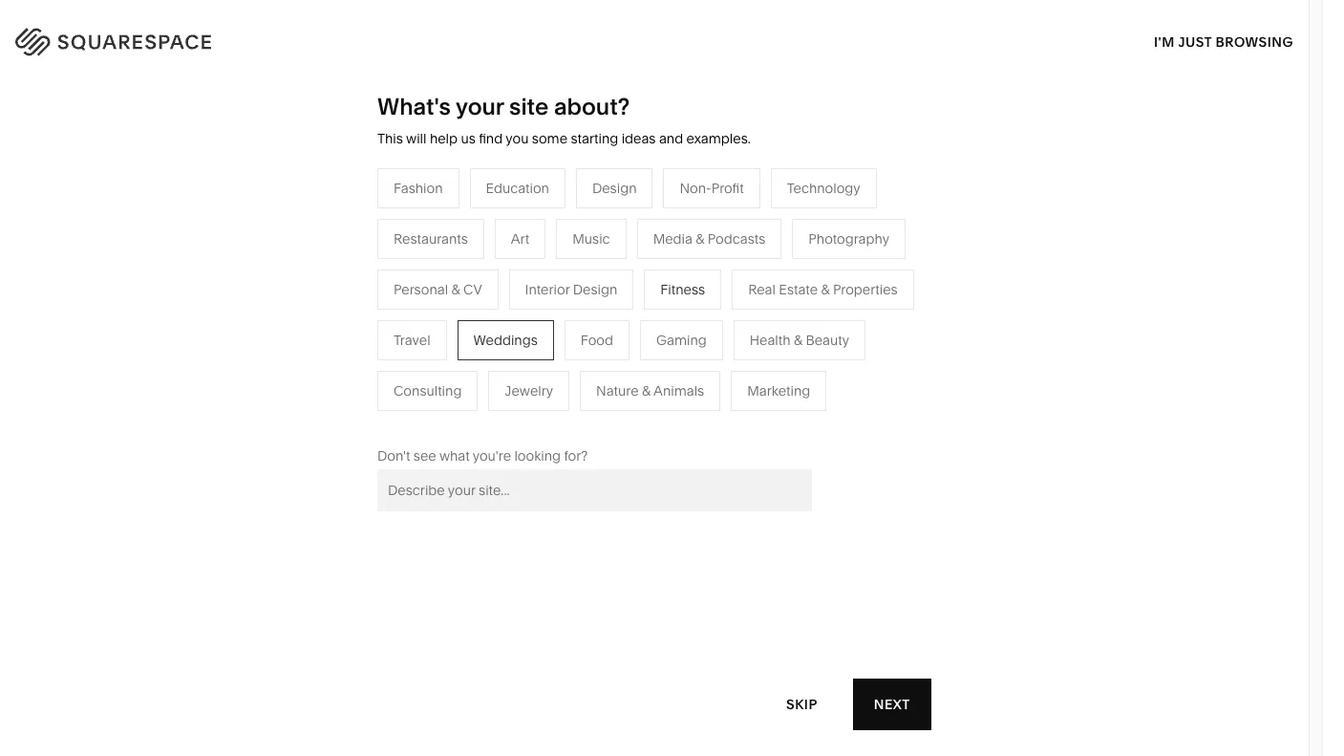 Task type: describe. For each thing, give the bounding box(es) containing it.
get
[[1022, 149, 1046, 168]]

1 a from the left
[[919, 113, 927, 132]]

profits
[[590, 352, 629, 369]]

media & podcasts inside radio
[[653, 230, 766, 247]]

to
[[1003, 149, 1018, 168]]

Technology radio
[[771, 168, 877, 208]]

you inside what's your site about? this will help us find you some starting ideas and examples.
[[506, 130, 529, 147]]

1 vertical spatial restaurants
[[671, 294, 746, 311]]

whether you need a portfolio website, an online store, or a personal blog, you can use squarespace's customizable and responsive website templates to get started.
[[782, 113, 1219, 168]]

0 vertical spatial travel
[[671, 266, 708, 283]]

personal & cv
[[394, 281, 482, 298]]

& inside 'radio'
[[794, 332, 803, 349]]

Art radio
[[495, 219, 546, 259]]

weddings inside weddings radio
[[474, 332, 538, 349]]

events
[[671, 352, 713, 369]]

squarespace's
[[980, 131, 1086, 150]]

restaurants inside 'radio'
[[394, 230, 468, 247]]

health & beauty
[[750, 332, 850, 349]]

personal
[[782, 131, 846, 150]]

professional
[[470, 294, 547, 311]]

personal
[[394, 281, 448, 298]]

services
[[550, 294, 604, 311]]

entertainment
[[470, 409, 558, 426]]

online
[[1082, 113, 1127, 132]]

photography
[[809, 230, 890, 247]]

jewelry
[[505, 382, 554, 399]]

non- inside option
[[680, 180, 712, 197]]

or
[[1176, 113, 1191, 132]]

website,
[[997, 113, 1058, 132]]

1 vertical spatial properties
[[756, 409, 821, 426]]

next
[[874, 695, 911, 713]]

nature inside radio
[[597, 382, 639, 399]]

customizable
[[1090, 131, 1188, 150]]

marketing
[[748, 382, 811, 399]]

yours
[[53, 151, 180, 211]]

community
[[470, 352, 543, 369]]

2 horizontal spatial you
[[890, 131, 916, 150]]

properties inside option
[[833, 281, 898, 298]]

professional services link
[[470, 294, 623, 311]]

and inside whether you need a portfolio website, an online store, or a personal blog, you can use squarespace's customizable and responsive website templates to get started.
[[1191, 131, 1219, 150]]

design inside "option"
[[593, 180, 637, 197]]

Fashion radio
[[378, 168, 459, 208]]

some
[[532, 130, 568, 147]]

Health & Beauty radio
[[734, 320, 866, 360]]

need
[[878, 113, 915, 132]]

don't
[[378, 447, 411, 464]]

food inside radio
[[581, 332, 614, 349]]

degraw element
[[476, 654, 833, 756]]

1 vertical spatial media & podcasts
[[671, 323, 784, 340]]

any
[[190, 103, 271, 163]]

Media & Podcasts radio
[[637, 219, 782, 259]]

Real Estate & Properties radio
[[732, 269, 915, 310]]

events link
[[671, 352, 732, 369]]

travel link
[[671, 266, 727, 283]]

ease.
[[299, 151, 420, 211]]

beauty
[[806, 332, 850, 349]]

home & decor link
[[873, 266, 985, 283]]

fitness
[[661, 281, 706, 298]]

an
[[1061, 113, 1079, 132]]

about?
[[554, 93, 630, 120]]

1 vertical spatial podcasts
[[726, 323, 784, 340]]

Gaming radio
[[640, 320, 723, 360]]

Don't see what you're looking for? field
[[378, 469, 813, 511]]

1 vertical spatial real
[[671, 409, 699, 426]]

this
[[378, 130, 403, 147]]

1 horizontal spatial nature
[[873, 294, 916, 311]]

community & non-profits link
[[470, 352, 648, 369]]

find
[[479, 130, 503, 147]]

education
[[486, 180, 550, 197]]

health
[[750, 332, 791, 349]]

pazari image
[[898, 654, 1256, 756]]

restaurants link
[[671, 294, 765, 311]]

for?
[[564, 447, 588, 464]]

us
[[461, 130, 476, 147]]

home
[[873, 266, 912, 283]]

degraw image
[[476, 654, 833, 756]]

Music radio
[[556, 219, 627, 259]]

0 vertical spatial animals
[[930, 294, 981, 311]]

interior design
[[525, 281, 618, 298]]

community & non-profits
[[470, 352, 629, 369]]

real inside option
[[749, 281, 776, 298]]

2 a from the left
[[1194, 113, 1203, 132]]

nature & animals inside radio
[[597, 382, 705, 399]]

Personal & CV radio
[[378, 269, 499, 310]]

help
[[430, 130, 458, 147]]

Fitness radio
[[645, 269, 722, 310]]

make
[[53, 103, 179, 163]]

i'm just browsing link
[[1155, 15, 1294, 68]]

ideas
[[622, 130, 656, 147]]

Education radio
[[470, 168, 566, 208]]

site
[[510, 93, 549, 120]]

can
[[920, 131, 947, 150]]

weddings link
[[671, 380, 755, 397]]

see
[[414, 447, 437, 464]]

fashion inside fashion radio
[[394, 180, 443, 197]]

templates
[[927, 149, 1000, 168]]

make any template yours with ease.
[[53, 103, 499, 211]]

0 horizontal spatial food
[[470, 380, 502, 397]]

Interior Design radio
[[509, 269, 634, 310]]

& inside radio
[[642, 382, 651, 399]]

Consulting radio
[[378, 371, 478, 411]]

skip button
[[766, 678, 839, 731]]

local business
[[470, 323, 563, 340]]

0 horizontal spatial estate
[[702, 409, 741, 426]]

responsive
[[782, 149, 862, 168]]

gaming
[[657, 332, 707, 349]]

starting
[[571, 130, 619, 147]]

& down business
[[546, 352, 555, 369]]

non-profit
[[680, 180, 744, 197]]

0 horizontal spatial non-
[[558, 352, 590, 369]]

home & decor
[[873, 266, 966, 283]]

i'm just browsing
[[1155, 33, 1294, 50]]

1 vertical spatial media
[[671, 323, 711, 340]]



Task type: locate. For each thing, give the bounding box(es) containing it.
0 horizontal spatial restaurants
[[394, 230, 468, 247]]

1 vertical spatial real estate & properties
[[671, 409, 821, 426]]

travel up restaurants link
[[671, 266, 708, 283]]

1 vertical spatial fashion
[[470, 266, 519, 283]]

0 vertical spatial real estate & properties
[[749, 281, 898, 298]]

what
[[440, 447, 470, 464]]

& inside radio
[[696, 230, 705, 247]]

0 horizontal spatial nature & animals
[[597, 382, 705, 399]]

0 vertical spatial media & podcasts
[[653, 230, 766, 247]]

media & podcasts down restaurants link
[[671, 323, 784, 340]]

1 vertical spatial weddings
[[671, 380, 736, 397]]

design inside option
[[573, 281, 618, 298]]

0 vertical spatial weddings
[[474, 332, 538, 349]]

animals inside radio
[[654, 382, 705, 399]]

what's your site about? this will help us find you some starting ideas and examples.
[[378, 93, 751, 147]]

popular designs link
[[268, 266, 391, 283]]

media
[[653, 230, 693, 247], [671, 323, 711, 340]]

blog,
[[850, 131, 887, 150]]

1 vertical spatial design
[[573, 281, 618, 298]]

Non-Profit radio
[[664, 168, 761, 208]]

1 horizontal spatial properties
[[833, 281, 898, 298]]

podcasts inside radio
[[708, 230, 766, 247]]

Food radio
[[565, 320, 630, 360]]

0 vertical spatial media
[[653, 230, 693, 247]]

and inside what's your site about? this will help us find you some starting ideas and examples.
[[659, 130, 684, 147]]

0 horizontal spatial weddings
[[474, 332, 538, 349]]

properties down marketing
[[756, 409, 821, 426]]

real
[[749, 281, 776, 298], [671, 409, 699, 426]]

with
[[191, 151, 287, 211]]

1 vertical spatial nature & animals
[[597, 382, 705, 399]]

you left can at the right of the page
[[890, 131, 916, 150]]

0 horizontal spatial travel
[[394, 332, 431, 349]]

0 horizontal spatial you
[[506, 130, 529, 147]]

cv
[[464, 281, 482, 298]]

0 horizontal spatial and
[[659, 130, 684, 147]]

you right the find
[[506, 130, 529, 147]]

1 vertical spatial estate
[[702, 409, 741, 426]]

technology
[[787, 180, 861, 197]]

estate down weddings link
[[702, 409, 741, 426]]

you left 'need'
[[848, 113, 874, 132]]

squarespace logo link
[[38, 24, 288, 53]]

& left cv
[[452, 281, 460, 298]]

1 horizontal spatial estate
[[779, 281, 818, 298]]

real up the media & podcasts link at the top right
[[749, 281, 776, 298]]

Design radio
[[576, 168, 653, 208]]

0 vertical spatial properties
[[833, 281, 898, 298]]

squarespace logo image
[[38, 24, 234, 53]]

podcasts
[[708, 230, 766, 247], [726, 323, 784, 340]]

animals
[[930, 294, 981, 311], [654, 382, 705, 399]]

decor
[[927, 266, 966, 283]]

1 horizontal spatial and
[[1191, 131, 1219, 150]]

1 horizontal spatial food
[[581, 332, 614, 349]]

0 vertical spatial fashion
[[394, 180, 443, 197]]

real estate & properties up beauty
[[749, 281, 898, 298]]

whether
[[782, 113, 845, 132]]

music
[[573, 230, 610, 247]]

local
[[470, 323, 504, 340]]

just
[[1179, 33, 1213, 50]]

0 horizontal spatial real
[[671, 409, 699, 426]]

& down home & decor
[[919, 294, 928, 311]]

Restaurants radio
[[378, 219, 484, 259]]

entertainment link
[[470, 409, 578, 426]]

you
[[848, 113, 874, 132], [506, 130, 529, 147], [890, 131, 916, 150]]

& up travel link
[[696, 230, 705, 247]]

popular
[[287, 266, 336, 283]]

real estate & properties down marketing
[[671, 409, 821, 426]]

you're
[[473, 447, 511, 464]]

real estate & properties link
[[671, 409, 840, 426]]

designs
[[339, 266, 391, 283]]

started.
[[1049, 149, 1105, 168]]

profit
[[712, 180, 744, 197]]

design down the starting
[[593, 180, 637, 197]]

Nature & Animals radio
[[580, 371, 721, 411]]

website
[[866, 149, 923, 168]]

nature & animals link
[[873, 294, 1000, 311]]

0 vertical spatial nature
[[873, 294, 916, 311]]

nature down home at the top of the page
[[873, 294, 916, 311]]

0 vertical spatial real
[[749, 281, 776, 298]]

1 horizontal spatial animals
[[930, 294, 981, 311]]

art
[[511, 230, 530, 247]]

media up travel link
[[653, 230, 693, 247]]

0 vertical spatial estate
[[779, 281, 818, 298]]

1 horizontal spatial travel
[[671, 266, 708, 283]]

fashion down will on the top left of the page
[[394, 180, 443, 197]]

&
[[696, 230, 705, 247], [915, 266, 924, 283], [452, 281, 460, 298], [822, 281, 830, 298], [919, 294, 928, 311], [714, 323, 723, 340], [794, 332, 803, 349], [546, 352, 555, 369], [642, 382, 651, 399], [744, 409, 753, 426]]

food down community
[[470, 380, 502, 397]]

Photography radio
[[793, 219, 906, 259]]

podcasts down profit
[[708, 230, 766, 247]]

non- up media & podcasts radio
[[680, 180, 712, 197]]

& down marketing
[[744, 409, 753, 426]]

0 horizontal spatial properties
[[756, 409, 821, 426]]

real down weddings link
[[671, 409, 699, 426]]

non-
[[680, 180, 712, 197], [558, 352, 590, 369]]

will
[[406, 130, 427, 147]]

nature & animals down "home & decor" link
[[873, 294, 981, 311]]

Marketing radio
[[731, 371, 827, 411]]

media inside media & podcasts radio
[[653, 230, 693, 247]]

1 vertical spatial animals
[[654, 382, 705, 399]]

nature
[[873, 294, 916, 311], [597, 382, 639, 399]]

and right or
[[1191, 131, 1219, 150]]

0 vertical spatial design
[[593, 180, 637, 197]]

podcasts down restaurants link
[[726, 323, 784, 340]]

1 horizontal spatial real
[[749, 281, 776, 298]]

non- down business
[[558, 352, 590, 369]]

interior
[[525, 281, 570, 298]]

next button
[[853, 679, 932, 730]]

1 vertical spatial travel
[[394, 332, 431, 349]]

1 vertical spatial nature
[[597, 382, 639, 399]]

estate up health & beauty 'radio'
[[779, 281, 818, 298]]

0 vertical spatial non-
[[680, 180, 712, 197]]

properties down photography
[[833, 281, 898, 298]]

design right interior
[[573, 281, 618, 298]]

nature & animals
[[873, 294, 981, 311], [597, 382, 705, 399]]

0 vertical spatial nature & animals
[[873, 294, 981, 311]]

0 horizontal spatial fashion
[[394, 180, 443, 197]]

fashion link
[[470, 266, 538, 283]]

estate inside option
[[779, 281, 818, 298]]

weddings up community
[[474, 332, 538, 349]]

and right 'ideas'
[[659, 130, 684, 147]]

examples.
[[687, 130, 751, 147]]

0 horizontal spatial animals
[[654, 382, 705, 399]]

media & podcasts up travel link
[[653, 230, 766, 247]]

0 vertical spatial restaurants
[[394, 230, 468, 247]]

& down gaming radio on the top of the page
[[642, 382, 651, 399]]

& inside option
[[822, 281, 830, 298]]

& down restaurants link
[[714, 323, 723, 340]]

estate
[[779, 281, 818, 298], [702, 409, 741, 426]]

use
[[950, 131, 976, 150]]

professional services
[[470, 294, 604, 311]]

fashion up professional
[[470, 266, 519, 283]]

your
[[456, 93, 504, 120]]

& up beauty
[[822, 281, 830, 298]]

what's
[[378, 93, 451, 120]]

1 horizontal spatial restaurants
[[671, 294, 746, 311]]

design
[[593, 180, 637, 197], [573, 281, 618, 298]]

media up events
[[671, 323, 711, 340]]

Weddings radio
[[457, 320, 554, 360]]

pazari element
[[898, 654, 1256, 756]]

& inside option
[[452, 281, 460, 298]]

& right health
[[794, 332, 803, 349]]

animals down events
[[654, 382, 705, 399]]

food up profits
[[581, 332, 614, 349]]

1 horizontal spatial a
[[1194, 113, 1203, 132]]

Travel radio
[[378, 320, 447, 360]]

1 horizontal spatial nature & animals
[[873, 294, 981, 311]]

restaurants down travel link
[[671, 294, 746, 311]]

1 vertical spatial food
[[470, 380, 502, 397]]

weddings
[[474, 332, 538, 349], [671, 380, 736, 397]]

1 horizontal spatial weddings
[[671, 380, 736, 397]]

business
[[507, 323, 563, 340]]

& right home at the top of the page
[[915, 266, 924, 283]]

Jewelry radio
[[489, 371, 570, 411]]

i'm
[[1155, 33, 1176, 50]]

1 vertical spatial non-
[[558, 352, 590, 369]]

restaurants up personal & cv
[[394, 230, 468, 247]]

0 horizontal spatial a
[[919, 113, 927, 132]]

nature down profits
[[597, 382, 639, 399]]

weddings down events link
[[671, 380, 736, 397]]

local business link
[[470, 323, 582, 340]]

1 horizontal spatial fashion
[[470, 266, 519, 283]]

a right 'need'
[[919, 113, 927, 132]]

nature & animals down profits
[[597, 382, 705, 399]]

travel inside option
[[394, 332, 431, 349]]

looking
[[515, 447, 561, 464]]

food
[[581, 332, 614, 349], [470, 380, 502, 397]]

0 vertical spatial podcasts
[[708, 230, 766, 247]]

template
[[282, 103, 488, 163]]

animals down decor
[[930, 294, 981, 311]]

real estate & properties inside option
[[749, 281, 898, 298]]

1 horizontal spatial you
[[848, 113, 874, 132]]

food link
[[470, 380, 522, 397]]

a right or
[[1194, 113, 1203, 132]]

and
[[659, 130, 684, 147], [1191, 131, 1219, 150]]

skip
[[787, 695, 818, 713]]

consulting
[[394, 382, 462, 399]]

0 horizontal spatial nature
[[597, 382, 639, 399]]

store,
[[1131, 113, 1172, 132]]

travel down personal
[[394, 332, 431, 349]]

real estate & properties
[[749, 281, 898, 298], [671, 409, 821, 426]]

1 horizontal spatial non-
[[680, 180, 712, 197]]

restaurants
[[394, 230, 468, 247], [671, 294, 746, 311]]

browsing
[[1216, 33, 1294, 50]]

0 vertical spatial food
[[581, 332, 614, 349]]

popular designs
[[287, 266, 391, 283]]

properties
[[833, 281, 898, 298], [756, 409, 821, 426]]

portfolio
[[931, 113, 993, 132]]



Task type: vqa. For each thing, say whether or not it's contained in the screenshot.
Dario image
no



